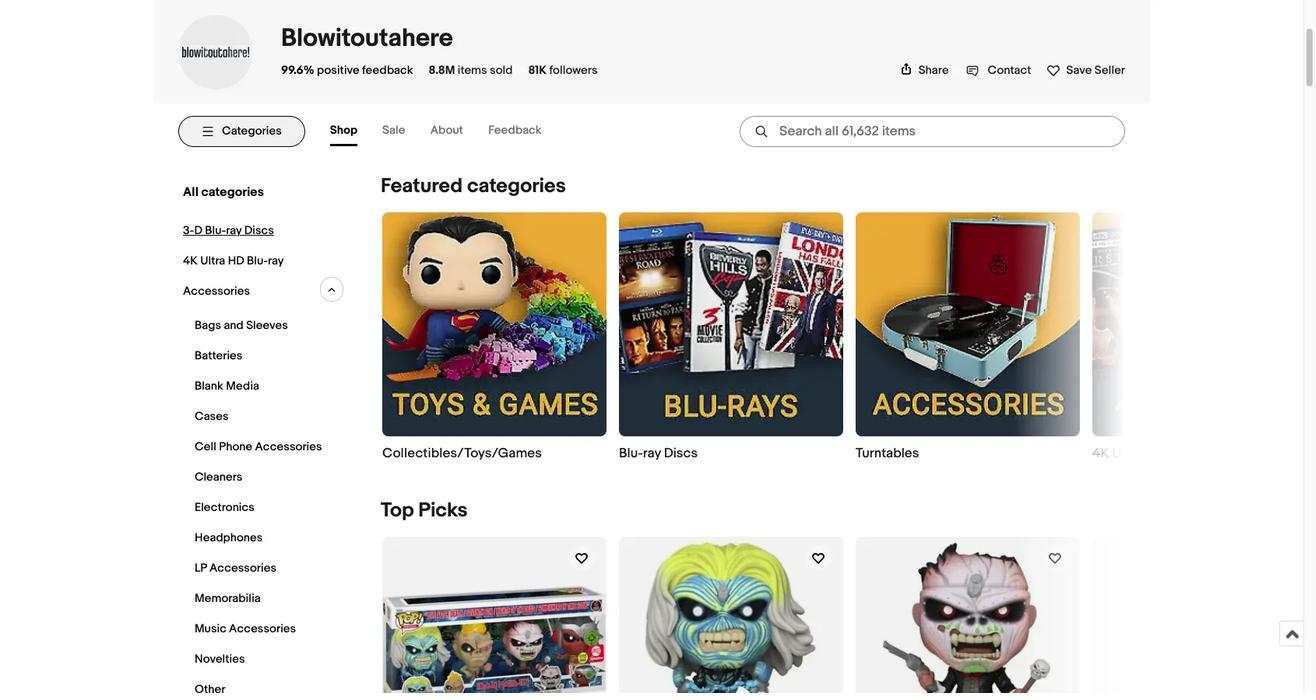 Task type: describe. For each thing, give the bounding box(es) containing it.
save seller button
[[1047, 60, 1125, 78]]

seller
[[1095, 63, 1125, 78]]

about
[[430, 123, 463, 138]]

novelties
[[195, 652, 245, 667]]

memorabilia link
[[191, 588, 332, 610]]

accessories link
[[179, 280, 321, 303]]

positive
[[317, 63, 359, 78]]

bags
[[195, 318, 221, 333]]

novelties link
[[191, 649, 332, 671]]

0 vertical spatial ultra
[[200, 254, 225, 269]]

share button
[[900, 63, 949, 78]]

save seller
[[1066, 63, 1125, 78]]

blank
[[195, 379, 223, 394]]

1 turntables link from the top
[[856, 213, 1080, 462]]

iron maiden - funko pop! rocks: iron maiden- eddie - live after death eddie [new : quick view image
[[643, 537, 819, 694]]

3-d blu-ray discs
[[183, 223, 274, 238]]

99.6%
[[281, 63, 314, 78]]

2 collectibles/toys/games link from the top
[[382, 446, 607, 462]]

99.6% positive feedback
[[281, 63, 413, 78]]

accessories up bags on the top of page
[[183, 284, 250, 299]]

8.8m
[[429, 63, 455, 78]]

batteries link
[[191, 345, 332, 367]]

blowitoutahere image
[[178, 45, 253, 59]]

0 horizontal spatial 4k ultra hd blu-ray
[[183, 254, 284, 269]]

lp
[[195, 561, 207, 576]]

categories
[[222, 124, 282, 139]]

and
[[224, 318, 244, 333]]

sale
[[382, 123, 405, 138]]

accessories down the 'headphones'
[[209, 561, 276, 576]]

top
[[381, 499, 414, 523]]

electronics
[[195, 501, 254, 515]]

1 blu-ray discs link from the top
[[619, 213, 843, 462]]

cell phone accessories link
[[191, 436, 332, 459]]

cleaners link
[[191, 466, 332, 489]]

bags and sleeves
[[195, 318, 288, 333]]

batteries
[[195, 349, 242, 364]]

all categories
[[183, 184, 264, 200]]

blowitoutahere link
[[281, 23, 453, 54]]

1 vertical spatial 4k
[[1092, 446, 1109, 462]]

collectibles/toys/games
[[382, 446, 542, 462]]

headphones
[[195, 531, 263, 546]]

top picks
[[381, 499, 468, 523]]

music accessories link
[[191, 618, 332, 641]]

3-d blu-ray discs link
[[179, 220, 331, 242]]

categories button
[[178, 116, 305, 147]]

share
[[919, 63, 949, 78]]

music
[[195, 622, 226, 637]]

phone
[[219, 440, 252, 455]]

music accessories
[[195, 622, 296, 637]]

8.8m items sold
[[429, 63, 513, 78]]

cleaners
[[195, 470, 242, 485]]

categories for featured categories
[[467, 174, 566, 198]]

media
[[226, 379, 259, 394]]

items
[[458, 63, 487, 78]]

2 turntables link from the top
[[856, 446, 1080, 462]]

picks
[[418, 499, 468, 523]]

iron maiden - funko pop! rocks: iron maiden - eddie 4pk glow in the dark box set : quick view image
[[382, 586, 607, 694]]

turntables
[[856, 446, 919, 462]]

cases link
[[191, 406, 332, 428]]



Task type: vqa. For each thing, say whether or not it's contained in the screenshot.
Obd2 within Automotive OBD2 Scanner OBD Code Reader Car Check Engine Fault Diagnostic Tool
no



Task type: locate. For each thing, give the bounding box(es) containing it.
blowitoutahere
[[281, 23, 453, 54]]

0 horizontal spatial hd
[[228, 254, 244, 269]]

tab panel containing featured categories
[[178, 159, 1315, 694]]

hd
[[228, 254, 244, 269], [1144, 446, 1163, 462]]

1 vertical spatial ultra
[[1112, 446, 1141, 462]]

all categories link
[[179, 181, 336, 204]]

sold
[[490, 63, 513, 78]]

0 vertical spatial 4k
[[183, 254, 198, 269]]

1 collectibles/toys/games link from the top
[[382, 213, 607, 462]]

2 blu-ray discs link from the top
[[619, 446, 843, 462]]

blu-ray discs
[[619, 446, 698, 462]]

blu-
[[205, 223, 226, 238], [247, 254, 268, 269], [619, 446, 643, 462], [1166, 446, 1190, 462]]

contact
[[988, 63, 1031, 78]]

1 horizontal spatial 4k
[[1092, 446, 1109, 462]]

headphones link
[[191, 527, 332, 550]]

lp accessories
[[195, 561, 276, 576]]

contact link
[[966, 63, 1031, 78]]

categories for all categories
[[201, 184, 264, 200]]

4k
[[183, 254, 198, 269], [1092, 446, 1109, 462]]

1 horizontal spatial 4k ultra hd blu-ray
[[1092, 446, 1208, 462]]

81k followers
[[528, 63, 598, 78]]

cell
[[195, 440, 216, 455]]

featured categories
[[381, 174, 566, 198]]

3-
[[183, 223, 194, 238]]

collectibles/toys/games link
[[382, 213, 607, 462], [382, 446, 607, 462]]

1 vertical spatial hd
[[1144, 446, 1163, 462]]

d
[[194, 223, 202, 238]]

blank media link
[[191, 375, 332, 398]]

feedback
[[362, 63, 413, 78]]

1 horizontal spatial discs
[[664, 446, 698, 462]]

categories down feedback
[[467, 174, 566, 198]]

0 vertical spatial 4k ultra hd blu-ray
[[183, 254, 284, 269]]

bags and sleeves link
[[191, 315, 332, 337]]

ultra
[[200, 254, 225, 269], [1112, 446, 1141, 462]]

1 vertical spatial discs
[[664, 446, 698, 462]]

Search all 61,632 items field
[[740, 116, 1125, 147]]

iron maiden - funko pop! rocks: iron maiden- eddie- nights of the dead eddie [ne : quick view image
[[883, 537, 1053, 694]]

1 horizontal spatial ultra
[[1112, 446, 1141, 462]]

1 vertical spatial 4k ultra hd blu-ray
[[1092, 446, 1208, 462]]

categories
[[467, 174, 566, 198], [201, 184, 264, 200]]

ray
[[226, 223, 242, 238], [268, 254, 284, 269], [643, 446, 661, 462], [1190, 446, 1208, 462]]

turntables link
[[856, 213, 1080, 462], [856, 446, 1080, 462]]

4k ultra hd blu-ray link
[[1092, 213, 1315, 462], [179, 250, 331, 272], [1092, 446, 1315, 462]]

blank media
[[195, 379, 259, 394]]

81k
[[528, 63, 547, 78]]

cases
[[195, 410, 229, 424]]

followers
[[549, 63, 598, 78]]

4k ultra hd blu-ray
[[183, 254, 284, 269], [1092, 446, 1208, 462]]

tab list containing shop
[[330, 117, 567, 146]]

0 horizontal spatial categories
[[201, 184, 264, 200]]

tab list
[[330, 117, 567, 146]]

feedback
[[488, 123, 542, 138]]

accessories down memorabilia link
[[229, 622, 296, 637]]

accessories up cleaners link
[[255, 440, 322, 455]]

lp accessories link
[[191, 557, 332, 580]]

all
[[183, 184, 198, 200]]

electronics link
[[191, 497, 332, 519]]

accessories
[[183, 284, 250, 299], [255, 440, 322, 455], [209, 561, 276, 576], [229, 622, 296, 637]]

cell phone accessories
[[195, 440, 322, 455]]

featured
[[381, 174, 463, 198]]

sleeves
[[246, 318, 288, 333]]

memorabilia
[[195, 592, 261, 607]]

categories up 3-d blu-ray discs
[[201, 184, 264, 200]]

1 horizontal spatial categories
[[467, 174, 566, 198]]

0 vertical spatial discs
[[244, 223, 274, 238]]

0 horizontal spatial ultra
[[200, 254, 225, 269]]

save
[[1066, 63, 1092, 78]]

0 horizontal spatial 4k
[[183, 254, 198, 269]]

shop
[[330, 123, 357, 138]]

blu-ray discs link
[[619, 213, 843, 462], [619, 446, 843, 462]]

discs
[[244, 223, 274, 238], [664, 446, 698, 462]]

1 horizontal spatial hd
[[1144, 446, 1163, 462]]

0 horizontal spatial discs
[[244, 223, 274, 238]]

0 vertical spatial hd
[[228, 254, 244, 269]]

tab panel
[[178, 159, 1315, 694]]



